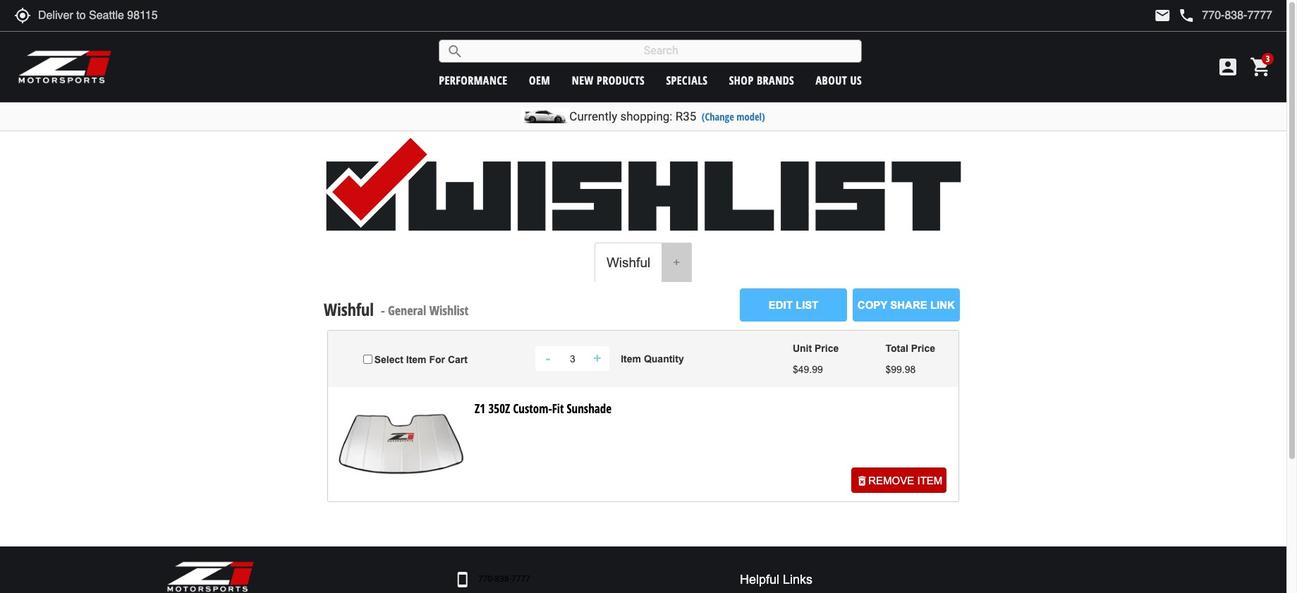 Task type: locate. For each thing, give the bounding box(es) containing it.
for
[[429, 354, 445, 365]]

price
[[815, 343, 839, 354], [912, 343, 936, 354]]

1 vertical spatial +
[[593, 351, 602, 367]]

0 horizontal spatial -
[[381, 302, 385, 319]]

1 horizontal spatial +
[[673, 256, 680, 269]]

z1
[[475, 401, 486, 417]]

z1 350z custom-fit sunshade
[[475, 401, 612, 417]]

wishful - general wishlist
[[324, 298, 469, 321]]

phone link
[[1179, 7, 1273, 24]]

350z
[[489, 401, 510, 417]]

z1 350z custom-fit sunshade image
[[337, 396, 466, 493]]

None checkbox
[[363, 355, 372, 364]]

0 horizontal spatial wishful
[[324, 298, 374, 321]]

z1 motorsports logo image
[[18, 49, 113, 85]]

phone
[[1179, 7, 1196, 24]]

+ right wishful button
[[673, 256, 680, 269]]

1 horizontal spatial -
[[546, 351, 551, 367]]

price right total
[[912, 343, 936, 354]]

wishful for wishful - general wishlist
[[324, 298, 374, 321]]

(change model) link
[[702, 110, 765, 123]]

-
[[381, 302, 385, 319], [546, 351, 551, 367]]

new products link
[[572, 72, 645, 88]]

- left the general
[[381, 302, 385, 319]]

unit
[[793, 343, 812, 354]]

r35
[[676, 109, 697, 123]]

link
[[931, 299, 955, 311]]

7777
[[511, 574, 530, 584]]

1 price from the left
[[815, 343, 839, 354]]

edit list button
[[741, 289, 847, 321]]

0 vertical spatial +
[[673, 256, 680, 269]]

sunshade
[[567, 401, 612, 417]]

wishful inside button
[[607, 256, 651, 270]]

shop brands
[[729, 72, 795, 88]]

item
[[621, 353, 641, 364], [406, 354, 427, 365]]

edit
[[769, 299, 793, 311]]

currently shopping: r35 (change model)
[[570, 109, 765, 123]]

copy
[[858, 299, 888, 311]]

list
[[796, 299, 819, 311]]

edit list
[[769, 299, 819, 311]]

1 horizontal spatial price
[[912, 343, 936, 354]]

z1 350z custom-fit sunshade link
[[475, 401, 612, 417]]

0 horizontal spatial +
[[593, 351, 602, 367]]

about us
[[816, 72, 862, 88]]

item left the for in the left bottom of the page
[[406, 354, 427, 365]]

+ right 3
[[593, 351, 602, 367]]

account_box
[[1217, 56, 1240, 78]]

wishful left the general
[[324, 298, 374, 321]]

wishful left + button
[[607, 256, 651, 270]]

770-
[[478, 574, 495, 584]]

fit
[[552, 401, 564, 417]]

item left the quantity
[[621, 353, 641, 364]]

+
[[673, 256, 680, 269], [593, 351, 602, 367]]

item quantity
[[621, 353, 684, 364]]

- left 3
[[546, 351, 551, 367]]

currently
[[570, 109, 618, 123]]

0 horizontal spatial price
[[815, 343, 839, 354]]

specials link
[[666, 72, 708, 88]]

770-838-7777 link
[[478, 574, 530, 586]]

wishful button
[[595, 244, 662, 283]]

copy share link
[[858, 299, 955, 311]]

1 vertical spatial wishful
[[324, 298, 374, 321]]

shop brands link
[[729, 72, 795, 88]]

delete_forever
[[856, 475, 869, 487]]

mail
[[1155, 7, 1172, 24]]

0 vertical spatial -
[[381, 302, 385, 319]]

1 horizontal spatial item
[[621, 353, 641, 364]]

838-
[[495, 574, 511, 584]]

1 horizontal spatial wishful
[[607, 256, 651, 270]]

delete_forever remove item
[[856, 475, 943, 487]]

price right unit
[[815, 343, 839, 354]]

about us link
[[816, 72, 862, 88]]

helpful links
[[740, 573, 813, 587]]

shopping_cart link
[[1247, 56, 1273, 78]]

2 price from the left
[[912, 343, 936, 354]]

3
[[570, 353, 576, 365]]

wishful
[[607, 256, 651, 270], [324, 298, 374, 321]]

price for unit price
[[815, 343, 839, 354]]

0 vertical spatial wishful
[[607, 256, 651, 270]]



Task type: describe. For each thing, give the bounding box(es) containing it.
performance link
[[439, 72, 508, 88]]

mail phone
[[1155, 7, 1196, 24]]

us
[[851, 72, 862, 88]]

mail link
[[1155, 7, 1172, 24]]

products
[[597, 72, 645, 88]]

oem link
[[529, 72, 551, 88]]

helpful
[[740, 573, 780, 587]]

performance
[[439, 72, 508, 88]]

brands
[[757, 72, 795, 88]]

specials
[[666, 72, 708, 88]]

total
[[886, 343, 909, 354]]

Search search field
[[464, 40, 862, 62]]

search
[[447, 43, 464, 60]]

$49.99
[[793, 364, 823, 375]]

shop
[[729, 72, 754, 88]]

smartphone
[[454, 571, 471, 588]]

share
[[891, 299, 928, 311]]

about
[[816, 72, 848, 88]]

+ inside button
[[673, 256, 680, 269]]

item
[[918, 475, 943, 487]]

price for total price
[[912, 343, 936, 354]]

shopping:
[[621, 109, 673, 123]]

copy share link button
[[853, 289, 960, 321]]

0 horizontal spatial item
[[406, 354, 427, 365]]

z1 company logo image
[[166, 561, 254, 593]]

(change
[[702, 110, 734, 123]]

custom-
[[513, 401, 552, 417]]

+ button
[[662, 244, 692, 283]]

remove
[[869, 475, 915, 487]]

1 vertical spatial -
[[546, 351, 551, 367]]

select
[[374, 354, 404, 365]]

unit price
[[793, 343, 839, 354]]

links
[[783, 573, 813, 587]]

total price
[[886, 343, 936, 354]]

wishful for wishful
[[607, 256, 651, 270]]

shopping_cart
[[1250, 56, 1273, 78]]

cart
[[448, 354, 468, 365]]

new
[[572, 72, 594, 88]]

my_location
[[14, 7, 31, 24]]

oem
[[529, 72, 551, 88]]

new products
[[572, 72, 645, 88]]

general
[[388, 302, 426, 319]]

account_box link
[[1214, 56, 1243, 78]]

smartphone 770-838-7777
[[454, 571, 530, 588]]

quantity
[[644, 353, 684, 364]]

select item for cart
[[374, 354, 468, 365]]

$99.98
[[886, 364, 916, 375]]

model)
[[737, 110, 765, 123]]

wishlist
[[430, 302, 469, 319]]

- inside wishful - general wishlist
[[381, 302, 385, 319]]



Task type: vqa. For each thing, say whether or not it's contained in the screenshot.
350Z
yes



